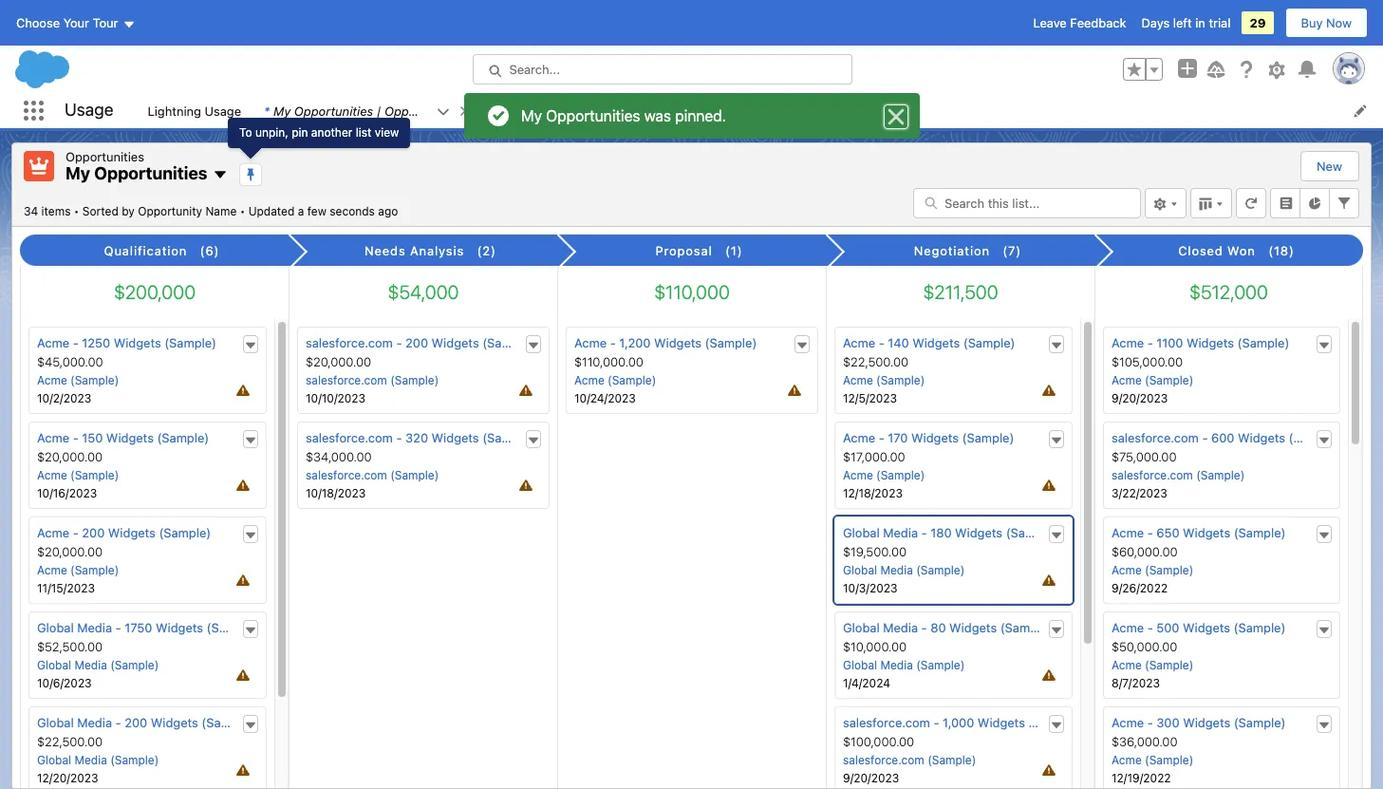 Task type: locate. For each thing, give the bounding box(es) containing it.
text default image for global media - 180 widgets (sample)
[[1050, 529, 1064, 542]]

global inside $22,500.00 global media (sample) 12/20/2023
[[37, 753, 71, 767]]

media down $52,500.00
[[75, 658, 107, 672]]

widgets right 1750
[[156, 620, 203, 635]]

widgets down $54,000
[[432, 335, 479, 350]]

3/22/2023
[[1112, 486, 1168, 501]]

acme - 300 widgets (sample)
[[1112, 715, 1286, 730]]

|
[[377, 103, 381, 118], [605, 103, 609, 118]]

$512,000
[[1190, 281, 1269, 303]]

widgets for acme - 500 widgets (sample)
[[1183, 620, 1231, 635]]

widgets for salesforce.com - 200 widgets (sample)
[[432, 335, 479, 350]]

my opportunities|opportunities|list view element
[[11, 142, 1372, 789]]

| up view
[[377, 103, 381, 118]]

2 vertical spatial $20,000.00
[[37, 544, 103, 559]]

- up $45,000.00
[[73, 335, 79, 350]]

success alert dialog
[[464, 93, 920, 139]]

list
[[356, 125, 372, 140]]

global media (sample) link
[[843, 563, 965, 577], [37, 658, 159, 672], [843, 658, 965, 672], [37, 753, 159, 767]]

1100
[[1157, 335, 1184, 350]]

None search field
[[914, 188, 1141, 218]]

- for salesforce.com - 200 widgets (sample)
[[396, 335, 402, 350]]

salesforce.com (sample) link for $34,000.00
[[306, 468, 439, 482]]

- left 300
[[1148, 715, 1154, 730]]

(7)
[[1003, 243, 1022, 258]]

2 list item from the left
[[481, 93, 709, 128]]

widgets for acme - 650 widgets (sample)
[[1183, 525, 1231, 540]]

0 horizontal spatial •
[[74, 204, 79, 218]]

acme (sample) link down $60,000.00
[[1112, 563, 1194, 577]]

150
[[82, 430, 103, 445]]

(sample) inside $34,000.00 salesforce.com (sample) 10/18/2023
[[390, 468, 439, 482]]

- for salesforce.com - 1,000 widgets (sample)
[[934, 715, 940, 730]]

acme - 1,200 widgets (sample)
[[575, 335, 757, 350]]

group
[[1123, 58, 1163, 81]]

9/20/2023 inside $100,000.00 salesforce.com (sample) 9/20/2023
[[843, 771, 900, 785]]

(sample) inside "$10,000.00 global media (sample) 1/4/2024"
[[917, 658, 965, 672]]

widgets right 600 on the right bottom
[[1238, 430, 1286, 445]]

lightning usage
[[148, 103, 241, 118]]

- left 170
[[879, 430, 885, 445]]

0 vertical spatial $22,500.00
[[843, 354, 909, 369]]

left
[[1174, 15, 1192, 30]]

2 horizontal spatial 200
[[406, 335, 428, 350]]

0 horizontal spatial 9/20/2023
[[843, 771, 900, 785]]

(sample)
[[165, 335, 217, 350], [483, 335, 535, 350], [705, 335, 757, 350], [964, 335, 1016, 350], [1238, 335, 1290, 350], [70, 373, 119, 388], [390, 373, 439, 388], [608, 373, 656, 388], [877, 373, 925, 388], [1145, 373, 1194, 388], [157, 430, 209, 445], [483, 430, 535, 445], [963, 430, 1015, 445], [1289, 430, 1341, 445], [70, 468, 119, 482], [390, 468, 439, 482], [877, 468, 925, 482], [1197, 468, 1245, 482], [159, 525, 211, 540], [1006, 525, 1058, 540], [1234, 525, 1286, 540], [70, 563, 119, 577], [917, 563, 965, 577], [1145, 563, 1194, 577], [207, 620, 259, 635], [1001, 620, 1053, 635], [1234, 620, 1286, 635], [110, 658, 159, 672], [917, 658, 965, 672], [1145, 658, 1194, 672], [202, 715, 254, 730], [1029, 715, 1081, 730], [1234, 715, 1286, 730], [110, 753, 159, 767], [928, 753, 976, 767], [1145, 753, 1194, 767]]

320
[[406, 430, 428, 445]]

(sample) inside $22,500.00 acme (sample) 12/5/2023
[[877, 373, 925, 388]]

salesforce.com - 200 widgets (sample)
[[306, 335, 535, 350]]

(2)
[[477, 243, 497, 258]]

acme
[[37, 335, 69, 350], [575, 335, 607, 350], [843, 335, 876, 350], [1112, 335, 1144, 350], [37, 373, 67, 388], [575, 373, 605, 388], [843, 373, 873, 388], [1112, 373, 1142, 388], [37, 430, 69, 445], [843, 430, 876, 445], [37, 468, 67, 482], [843, 468, 873, 482], [37, 525, 69, 540], [1112, 525, 1144, 540], [37, 563, 67, 577], [1112, 563, 1142, 577], [1112, 620, 1144, 635], [1112, 658, 1142, 672], [1112, 715, 1144, 730], [1112, 753, 1142, 767]]

salesforce.com down $75,000.00
[[1112, 468, 1193, 482]]

lightning
[[148, 103, 201, 118]]

widgets for salesforce.com - 320 widgets (sample)
[[432, 430, 479, 445]]

acme up $110,000.00
[[575, 335, 607, 350]]

1 * from the left
[[264, 103, 270, 118]]

lightning usage link
[[136, 93, 253, 128]]

$36,000.00 acme (sample) 12/19/2022
[[1112, 734, 1194, 785]]

usage up 'to'
[[205, 103, 241, 118]]

acme up $17,000.00
[[843, 430, 876, 445]]

acme left 140
[[843, 335, 876, 350]]

widgets right 1250 on the top of page
[[114, 335, 161, 350]]

$75,000.00
[[1112, 449, 1177, 464]]

1 horizontal spatial 9/20/2023
[[1112, 391, 1168, 406]]

acme (sample) link down $45,000.00
[[37, 373, 119, 388]]

acme up 8/7/2023
[[1112, 658, 1142, 672]]

1,000
[[943, 715, 975, 730]]

9/20/2023 for $105,000.00
[[1112, 391, 1168, 406]]

•
[[74, 204, 79, 218], [240, 204, 245, 218]]

widgets up $20,000.00 acme (sample) 11/15/2023 at the left of page
[[108, 525, 156, 540]]

global media - 80 widgets (sample) link
[[843, 620, 1053, 635]]

text default image for salesforce.com - 320 widgets (sample)
[[527, 434, 540, 447]]

0 horizontal spatial $22,500.00
[[37, 734, 103, 749]]

text default image for acme - 300 widgets (sample)
[[1318, 719, 1331, 732]]

1 horizontal spatial * my opportunities | opportunities
[[492, 103, 692, 118]]

salesforce.com (sample) link down $75,000.00
[[1112, 468, 1245, 482]]

180
[[931, 525, 952, 540]]

| for 2nd list item
[[605, 103, 609, 118]]

(sample) inside $19,500.00 global media (sample) 10/3/2023
[[917, 563, 965, 577]]

opportunities up view
[[385, 103, 464, 118]]

2 vertical spatial 200
[[125, 715, 147, 730]]

salesforce.com (sample) link
[[306, 373, 439, 388], [306, 468, 439, 482], [1112, 468, 1245, 482], [843, 753, 976, 767]]

acme inside $20,000.00 acme (sample) 10/16/2023
[[37, 468, 67, 482]]

$20,000.00 inside $20,000.00 acme (sample) 11/15/2023
[[37, 544, 103, 559]]

12/18/2023
[[843, 486, 903, 501]]

0 vertical spatial 200
[[406, 335, 428, 350]]

(sample) inside $20,000.00 salesforce.com (sample) 10/10/2023
[[390, 373, 439, 388]]

1 horizontal spatial $22,500.00
[[843, 354, 909, 369]]

• right name
[[240, 204, 245, 218]]

opportunities inside success alert dialog
[[546, 107, 640, 124]]

34
[[24, 204, 38, 218]]

my
[[273, 103, 291, 118], [501, 103, 519, 118], [521, 107, 542, 124], [66, 163, 90, 183]]

$20,000.00 acme (sample) 10/16/2023
[[37, 449, 119, 501]]

widgets for salesforce.com - 1,000 widgets (sample)
[[978, 715, 1026, 730]]

media inside $22,500.00 global media (sample) 12/20/2023
[[75, 753, 107, 767]]

media up $22,500.00 global media (sample) 12/20/2023
[[77, 715, 112, 730]]

$22,500.00 for global
[[37, 734, 103, 749]]

salesforce.com - 1,000 widgets (sample)
[[843, 715, 1081, 730]]

- for acme - 1,200 widgets (sample)
[[610, 335, 616, 350]]

$20,000.00 inside $20,000.00 salesforce.com (sample) 10/10/2023
[[306, 354, 371, 369]]

200 for acme
[[82, 525, 105, 540]]

usage up my opportunities at the top
[[65, 100, 113, 120]]

text default image for salesforce.com - 600 widgets (sample)
[[1318, 434, 1331, 447]]

salesforce.com (sample) link up 10/10/2023
[[306, 373, 439, 388]]

feedback
[[1071, 15, 1127, 30]]

acme up 11/15/2023
[[37, 563, 67, 577]]

200 up $22,500.00 global media (sample) 12/20/2023
[[125, 715, 147, 730]]

$22,500.00 down 140
[[843, 354, 909, 369]]

new
[[1317, 159, 1343, 174]]

list
[[136, 93, 1384, 128]]

media down $19,500.00
[[881, 563, 913, 577]]

global up 10/6/2023
[[37, 658, 71, 672]]

salesforce.com up $20,000.00 salesforce.com (sample) 10/10/2023
[[306, 335, 393, 350]]

widgets for salesforce.com - 600 widgets (sample)
[[1238, 430, 1286, 445]]

media up $19,500.00
[[883, 525, 918, 540]]

- left 140
[[879, 335, 885, 350]]

global inside $52,500.00 global media (sample) 10/6/2023
[[37, 658, 71, 672]]

0 vertical spatial 9/20/2023
[[1112, 391, 1168, 406]]

text default image for acme - 200 widgets (sample)
[[244, 529, 257, 542]]

acme down '$105,000.00'
[[1112, 373, 1142, 388]]

- for acme - 300 widgets (sample)
[[1148, 715, 1154, 730]]

- left 650
[[1148, 525, 1154, 540]]

pinned.
[[675, 107, 726, 124]]

widgets right 500
[[1183, 620, 1231, 635]]

acme - 140 widgets (sample) link
[[843, 335, 1016, 350]]

(18)
[[1269, 243, 1295, 258]]

salesforce.com up $34,000.00
[[306, 430, 393, 445]]

$20,000.00 for salesforce.com - 200 widgets (sample)
[[306, 354, 371, 369]]

9/20/2023 for $100,000.00
[[843, 771, 900, 785]]

global media - 180 widgets (sample) link
[[843, 525, 1058, 540]]

salesforce.com (sample) link for $20,000.00
[[306, 373, 439, 388]]

$22,500.00 inside $22,500.00 acme (sample) 12/5/2023
[[843, 354, 909, 369]]

global up $52,500.00
[[37, 620, 74, 635]]

acme up 12/18/2023
[[843, 468, 873, 482]]

acme up 10/24/2023
[[575, 373, 605, 388]]

acme (sample) link for 1,200
[[575, 373, 656, 388]]

$22,500.00 acme (sample) 12/5/2023
[[843, 354, 925, 406]]

buy
[[1302, 15, 1323, 30]]

media up 12/20/2023
[[75, 753, 107, 767]]

$20,000.00 inside $20,000.00 acme (sample) 10/16/2023
[[37, 449, 103, 464]]

- for acme - 1250 widgets (sample)
[[73, 335, 79, 350]]

34 items • sorted by opportunity name • updated a few seconds ago
[[24, 204, 398, 218]]

media inside $52,500.00 global media (sample) 10/6/2023
[[75, 658, 107, 672]]

1 horizontal spatial •
[[240, 204, 245, 218]]

needs analysis
[[365, 243, 465, 258]]

(sample) inside "$17,000.00 acme (sample) 12/18/2023"
[[877, 468, 925, 482]]

1 | from the left
[[377, 103, 381, 118]]

2 • from the left
[[240, 204, 245, 218]]

$10,000.00 global media (sample) 1/4/2024
[[843, 639, 965, 690]]

1 vertical spatial 9/20/2023
[[843, 771, 900, 785]]

my opportunities status
[[24, 204, 248, 218]]

1 horizontal spatial *
[[492, 103, 498, 118]]

(sample) inside $52,500.00 global media (sample) 10/6/2023
[[110, 658, 159, 672]]

salesforce.com inside $20,000.00 salesforce.com (sample) 10/10/2023
[[306, 373, 387, 388]]

widgets for acme - 140 widgets (sample)
[[913, 335, 960, 350]]

widgets right 150
[[106, 430, 154, 445]]

qualification
[[104, 243, 187, 258]]

200 down $54,000
[[406, 335, 428, 350]]

12/20/2023
[[37, 771, 98, 785]]

global media (sample) link for $52,500.00
[[37, 658, 159, 672]]

0 horizontal spatial 200
[[82, 525, 105, 540]]

$20,000.00 for acme - 150 widgets (sample)
[[37, 449, 103, 464]]

widgets right 1,200
[[654, 335, 702, 350]]

acme (sample) link for 140
[[843, 373, 925, 388]]

widgets right 320
[[432, 430, 479, 445]]

global media (sample) link down $19,500.00
[[843, 563, 965, 577]]

200
[[406, 335, 428, 350], [82, 525, 105, 540], [125, 715, 147, 730]]

*
[[264, 103, 270, 118], [492, 103, 498, 118]]

* my opportunities | opportunities down search...
[[492, 103, 692, 118]]

global media (sample) link down $52,500.00
[[37, 658, 159, 672]]

$22,500.00 up 12/20/2023
[[37, 734, 103, 749]]

- up $20,000.00 salesforce.com (sample) 10/10/2023
[[396, 335, 402, 350]]

acme - 650 widgets (sample)
[[1112, 525, 1286, 540]]

global down 10/6/2023
[[37, 715, 74, 730]]

salesforce.com - 320 widgets (sample)
[[306, 430, 535, 445]]

media up the $10,000.00
[[883, 620, 918, 635]]

list item
[[253, 93, 481, 128], [481, 93, 709, 128]]

widgets right 1100
[[1187, 335, 1235, 350]]

view
[[375, 125, 399, 140]]

$105,000.00
[[1112, 354, 1183, 369]]

acme inside $20,000.00 acme (sample) 11/15/2023
[[37, 563, 67, 577]]

10/3/2023
[[843, 581, 898, 596]]

widgets right 170
[[912, 430, 959, 445]]

- for acme - 1100 widgets (sample)
[[1148, 335, 1154, 350]]

11/15/2023
[[37, 581, 95, 596]]

acme - 500 widgets (sample)
[[1112, 620, 1286, 635]]

9/20/2023 inside $105,000.00 acme (sample) 9/20/2023
[[1112, 391, 1168, 406]]

salesforce.com down $34,000.00
[[306, 468, 387, 482]]

$20,000.00 down 150
[[37, 449, 103, 464]]

(sample) inside $105,000.00 acme (sample) 9/20/2023
[[1145, 373, 1194, 388]]

$52,500.00
[[37, 639, 103, 654]]

to unpin, pin another list view
[[239, 125, 399, 140]]

- for acme - 140 widgets (sample)
[[879, 335, 885, 350]]

$20,000.00 up 10/10/2023
[[306, 354, 371, 369]]

1 vertical spatial 200
[[82, 525, 105, 540]]

text default image for acme - 500 widgets (sample)
[[1318, 624, 1331, 637]]

$17,000.00
[[843, 449, 906, 464]]

$22,500.00 inside $22,500.00 global media (sample) 12/20/2023
[[37, 734, 103, 749]]

global up $19,500.00
[[843, 525, 880, 540]]

text default image
[[437, 105, 450, 118], [213, 167, 228, 182], [244, 434, 257, 447], [527, 434, 540, 447], [1318, 434, 1331, 447], [244, 529, 257, 542], [1050, 529, 1064, 542], [244, 719, 257, 732], [1050, 719, 1064, 732]]

* my opportunities | opportunities up list on the top left
[[264, 103, 464, 118]]

salesforce.com up 10/10/2023
[[306, 373, 387, 388]]

acme up $50,000.00
[[1112, 620, 1144, 635]]

0 horizontal spatial *
[[264, 103, 270, 118]]

opportunities down search... button
[[613, 103, 692, 118]]

opportunities left was
[[546, 107, 640, 124]]

2 | from the left
[[605, 103, 609, 118]]

new button
[[1302, 152, 1358, 180]]

$20,000.00 up 11/15/2023
[[37, 544, 103, 559]]

0 horizontal spatial * my opportunities | opportunities
[[264, 103, 464, 118]]

0 horizontal spatial |
[[377, 103, 381, 118]]

- left 1,000
[[934, 715, 940, 730]]

global up 10/3/2023
[[843, 563, 878, 577]]

acme up 12/5/2023
[[843, 373, 873, 388]]

salesforce.com (sample) link for $75,000.00
[[1112, 468, 1245, 482]]

| left was
[[605, 103, 609, 118]]

acme (sample) link for 1100
[[1112, 373, 1194, 388]]

- left 600 on the right bottom
[[1203, 430, 1208, 445]]

widgets right 300
[[1183, 715, 1231, 730]]

1 vertical spatial $22,500.00
[[37, 734, 103, 749]]

acme up '$105,000.00'
[[1112, 335, 1144, 350]]

global media - 200 widgets (sample) link
[[37, 715, 254, 730]]

1 horizontal spatial usage
[[205, 103, 241, 118]]

acme inside $22,500.00 acme (sample) 12/5/2023
[[843, 373, 873, 388]]

0 horizontal spatial usage
[[65, 100, 113, 120]]

- left 500
[[1148, 620, 1154, 635]]

list containing lightning usage
[[136, 93, 1384, 128]]

acme (sample) link down $36,000.00
[[1112, 753, 1194, 767]]

usage
[[65, 100, 113, 120], [205, 103, 241, 118]]

widgets right 140
[[913, 335, 960, 350]]

text default image for global media - 80 widgets (sample)
[[1050, 624, 1064, 637]]

200 up $20,000.00 acme (sample) 11/15/2023 at the left of page
[[82, 525, 105, 540]]

widgets for acme - 300 widgets (sample)
[[1183, 715, 1231, 730]]

none search field inside my opportunities|opportunities|list view element
[[914, 188, 1141, 218]]

acme - 1100 widgets (sample)
[[1112, 335, 1290, 350]]

8/7/2023
[[1112, 676, 1160, 690]]

text default image
[[459, 104, 472, 118], [687, 104, 700, 118], [244, 339, 257, 352], [527, 339, 540, 352], [796, 339, 809, 352], [1050, 339, 1064, 352], [1318, 339, 1331, 352], [1050, 434, 1064, 447], [1318, 529, 1331, 542], [244, 624, 257, 637], [1050, 624, 1064, 637], [1318, 624, 1331, 637], [1318, 719, 1331, 732]]

salesforce.com
[[306, 335, 393, 350], [306, 373, 387, 388], [306, 430, 393, 445], [1112, 430, 1199, 445], [306, 468, 387, 482], [1112, 468, 1193, 482], [843, 715, 931, 730], [843, 753, 925, 767]]

0 vertical spatial $20,000.00
[[306, 354, 371, 369]]

1 vertical spatial $20,000.00
[[37, 449, 103, 464]]

- for acme - 500 widgets (sample)
[[1148, 620, 1154, 635]]

$22,500.00
[[843, 354, 909, 369], [37, 734, 103, 749]]

global up 12/20/2023
[[37, 753, 71, 767]]

$45,000.00 acme (sample) 10/2/2023
[[37, 354, 119, 406]]

| for second list item from right
[[377, 103, 381, 118]]

acme up $45,000.00
[[37, 335, 69, 350]]

salesforce.com - 600 widgets (sample)
[[1112, 430, 1341, 445]]

acme (sample) link for 300
[[1112, 753, 1194, 767]]

(sample) inside $50,000.00 acme (sample) 8/7/2023
[[1145, 658, 1194, 672]]

1/4/2024
[[843, 676, 891, 690]]

acme up 10/16/2023
[[37, 468, 67, 482]]

acme (sample) link up 11/15/2023
[[37, 563, 119, 577]]

- up $110,000.00
[[610, 335, 616, 350]]

salesforce.com down $100,000.00
[[843, 753, 925, 767]]

$17,000.00 acme (sample) 12/18/2023
[[843, 449, 925, 501]]

tour
[[93, 15, 118, 30]]

$22,500.00 for acme
[[843, 354, 909, 369]]

acme - 140 widgets (sample)
[[843, 335, 1016, 350]]

$60,000.00
[[1112, 544, 1178, 559]]

text default image for acme - 1100 widgets (sample)
[[1318, 339, 1331, 352]]

- left 320
[[396, 430, 402, 445]]

acme (sample) link up 10/16/2023
[[37, 468, 119, 482]]

text default image for acme - 170 widgets (sample)
[[1050, 434, 1064, 447]]

text default image for salesforce.com - 200 widgets (sample)
[[527, 339, 540, 352]]

acme up 10/2/2023
[[37, 373, 67, 388]]

global up 1/4/2024
[[843, 658, 878, 672]]

widgets right 1,000
[[978, 715, 1026, 730]]

(sample) inside $100,000.00 salesforce.com (sample) 9/20/2023
[[928, 753, 976, 767]]

1 horizontal spatial |
[[605, 103, 609, 118]]

text default image for acme - 140 widgets (sample)
[[1050, 339, 1064, 352]]

salesforce.com (sample) link down $34,000.00
[[306, 468, 439, 482]]

acme (sample) link for 650
[[1112, 563, 1194, 577]]

9/20/2023 down $100,000.00
[[843, 771, 900, 785]]

was
[[644, 107, 671, 124]]

- for acme - 150 widgets (sample)
[[73, 430, 79, 445]]

media inside $19,500.00 global media (sample) 10/3/2023
[[881, 563, 913, 577]]

salesforce.com up $75,000.00
[[1112, 430, 1199, 445]]



Task type: describe. For each thing, give the bounding box(es) containing it.
$110,000.00 acme (sample) 10/24/2023
[[575, 354, 656, 406]]

your
[[63, 15, 89, 30]]

acme down 10/16/2023
[[37, 525, 69, 540]]

salesforce.com inside $100,000.00 salesforce.com (sample) 9/20/2023
[[843, 753, 925, 767]]

trial
[[1209, 15, 1231, 30]]

global up the $10,000.00
[[843, 620, 880, 635]]

seconds
[[330, 204, 375, 218]]

my opportunities
[[66, 163, 207, 183]]

media up $52,500.00
[[77, 620, 112, 635]]

10/16/2023
[[37, 486, 97, 501]]

buy now button
[[1285, 8, 1368, 38]]

to
[[239, 125, 252, 140]]

acme - 500 widgets (sample) link
[[1112, 620, 1286, 635]]

1 * my opportunities | opportunities from the left
[[264, 103, 464, 118]]

$20,000.00 acme (sample) 11/15/2023
[[37, 544, 119, 596]]

- up $22,500.00 global media (sample) 12/20/2023
[[115, 715, 121, 730]]

days left in trial
[[1142, 15, 1231, 30]]

$45,000.00
[[37, 354, 103, 369]]

$19,500.00 global media (sample) 10/3/2023
[[843, 544, 965, 596]]

Search My Opportunities list view. search field
[[914, 188, 1141, 218]]

media inside "$10,000.00 global media (sample) 1/4/2024"
[[881, 658, 913, 672]]

by
[[122, 204, 135, 218]]

$50,000.00 acme (sample) 8/7/2023
[[1112, 639, 1194, 690]]

(1)
[[726, 243, 743, 258]]

12/19/2022
[[1112, 771, 1172, 785]]

choose
[[16, 15, 60, 30]]

opportunity
[[138, 204, 202, 218]]

global media - 1750 widgets (sample) link
[[37, 620, 259, 635]]

$100,000.00 salesforce.com (sample) 9/20/2023
[[843, 734, 976, 785]]

$20,000.00 salesforce.com (sample) 10/10/2023
[[306, 354, 439, 406]]

1 horizontal spatial 200
[[125, 715, 147, 730]]

sorted
[[82, 204, 118, 218]]

opportunities up another
[[294, 103, 373, 118]]

1250
[[82, 335, 110, 350]]

1 • from the left
[[74, 204, 79, 218]]

(sample) inside $20,000.00 acme (sample) 11/15/2023
[[70, 563, 119, 577]]

$22,500.00 global media (sample) 12/20/2023
[[37, 734, 159, 785]]

widgets for acme - 200 widgets (sample)
[[108, 525, 156, 540]]

acme inside $50,000.00 acme (sample) 8/7/2023
[[1112, 658, 1142, 672]]

1 list item from the left
[[253, 93, 481, 128]]

global inside $19,500.00 global media (sample) 10/3/2023
[[843, 563, 878, 577]]

salesforce.com up $100,000.00
[[843, 715, 931, 730]]

(sample) inside $75,000.00 salesforce.com (sample) 3/22/2023
[[1197, 468, 1245, 482]]

$211,500
[[923, 281, 999, 303]]

to unpin, pin another list view tooltip
[[228, 118, 411, 148]]

$34,000.00
[[306, 449, 372, 464]]

acme inside $110,000.00 acme (sample) 10/24/2023
[[575, 373, 605, 388]]

(sample) inside $20,000.00 acme (sample) 10/16/2023
[[70, 468, 119, 482]]

2 * from the left
[[492, 103, 498, 118]]

in
[[1196, 15, 1206, 30]]

my inside success alert dialog
[[521, 107, 542, 124]]

text default image for acme - 1250 widgets (sample)
[[244, 339, 257, 352]]

(sample) inside $36,000.00 acme (sample) 12/19/2022
[[1145, 753, 1194, 767]]

acme - 1250 widgets (sample) link
[[37, 335, 217, 350]]

$105,000.00 acme (sample) 9/20/2023
[[1112, 354, 1194, 406]]

global media - 80 widgets (sample)
[[843, 620, 1053, 635]]

choose your tour button
[[15, 8, 136, 38]]

$75,000.00 salesforce.com (sample) 3/22/2023
[[1112, 449, 1245, 501]]

widgets right '80' at right
[[950, 620, 997, 635]]

global media (sample) link for $19,500.00
[[843, 563, 965, 577]]

- left 180
[[922, 525, 927, 540]]

(sample) inside $45,000.00 acme (sample) 10/2/2023
[[70, 373, 119, 388]]

- for salesforce.com - 320 widgets (sample)
[[396, 430, 402, 445]]

widgets up $22,500.00 global media (sample) 12/20/2023
[[151, 715, 198, 730]]

salesforce.com - 200 widgets (sample) link
[[306, 335, 535, 350]]

salesforce.com inside $34,000.00 salesforce.com (sample) 10/18/2023
[[306, 468, 387, 482]]

widgets for acme - 1250 widgets (sample)
[[114, 335, 161, 350]]

name
[[206, 204, 237, 218]]

opportunities up sorted on the left of page
[[66, 149, 144, 164]]

(6)
[[200, 243, 220, 258]]

acme inside "$17,000.00 acme (sample) 12/18/2023"
[[843, 468, 873, 482]]

acme (sample) link for 1250
[[37, 373, 119, 388]]

text default image for acme - 650 widgets (sample)
[[1318, 529, 1331, 542]]

- for acme - 170 widgets (sample)
[[879, 430, 885, 445]]

text default image inside list
[[437, 105, 450, 118]]

2 * my opportunities | opportunities from the left
[[492, 103, 692, 118]]

salesforce.com - 320 widgets (sample) link
[[306, 430, 535, 445]]

widgets for acme - 1100 widgets (sample)
[[1187, 335, 1235, 350]]

acme (sample) link for 500
[[1112, 658, 1194, 672]]

- left '80' at right
[[922, 620, 927, 635]]

proposal
[[656, 243, 713, 258]]

acme - 1,200 widgets (sample) link
[[575, 335, 757, 350]]

closed won
[[1179, 243, 1256, 258]]

acme inside $45,000.00 acme (sample) 10/2/2023
[[37, 373, 67, 388]]

300
[[1157, 715, 1180, 730]]

(sample) inside $22,500.00 global media (sample) 12/20/2023
[[110, 753, 159, 767]]

acme - 150 widgets (sample) link
[[37, 430, 209, 445]]

ago
[[378, 204, 398, 218]]

10/10/2023
[[306, 391, 366, 406]]

1750
[[125, 620, 152, 635]]

acme inside $36,000.00 acme (sample) 12/19/2022
[[1112, 753, 1142, 767]]

$50,000.00
[[1112, 639, 1178, 654]]

global media (sample) link for $10,000.00
[[843, 658, 965, 672]]

- for acme - 650 widgets (sample)
[[1148, 525, 1154, 540]]

(sample) inside the $60,000.00 acme (sample) 9/26/2022
[[1145, 563, 1194, 577]]

acme (sample) link for 150
[[37, 468, 119, 482]]

acme - 300 widgets (sample) link
[[1112, 715, 1286, 730]]

widgets for acme - 170 widgets (sample)
[[912, 430, 959, 445]]

600
[[1212, 430, 1235, 445]]

- left 1750
[[115, 620, 121, 635]]

acme (sample) link for 200
[[37, 563, 119, 577]]

acme - 650 widgets (sample) link
[[1112, 525, 1286, 540]]

$110,000.00
[[575, 354, 644, 369]]

acme left 150
[[37, 430, 69, 445]]

text default image for acme - 150 widgets (sample)
[[244, 434, 257, 447]]

- for acme - 200 widgets (sample)
[[73, 525, 79, 540]]

text default image for salesforce.com - 1,000 widgets (sample)
[[1050, 719, 1064, 732]]

acme up $60,000.00
[[1112, 525, 1144, 540]]

acme inside $105,000.00 acme (sample) 9/20/2023
[[1112, 373, 1142, 388]]

1,200
[[619, 335, 651, 350]]

acme - 150 widgets (sample)
[[37, 430, 209, 445]]

650
[[1157, 525, 1180, 540]]

acme - 1250 widgets (sample)
[[37, 335, 217, 350]]

$10,000.00
[[843, 639, 907, 654]]

200 for salesforce.com
[[406, 335, 428, 350]]

acme up $36,000.00
[[1112, 715, 1144, 730]]

salesforce.com (sample) link for $100,000.00
[[843, 753, 976, 767]]

a
[[298, 204, 304, 218]]

widgets for acme - 150 widgets (sample)
[[106, 430, 154, 445]]

acme inside the $60,000.00 acme (sample) 9/26/2022
[[1112, 563, 1142, 577]]

few
[[307, 204, 327, 218]]

9/26/2022
[[1112, 581, 1168, 596]]

$20,000.00 for acme - 200 widgets (sample)
[[37, 544, 103, 559]]

acme - 200 widgets (sample) link
[[37, 525, 211, 540]]

salesforce.com - 1,000 widgets (sample) link
[[843, 715, 1081, 730]]

widgets right 180
[[955, 525, 1003, 540]]

opportunities down search...
[[522, 103, 601, 118]]

$60,000.00 acme (sample) 9/26/2022
[[1112, 544, 1194, 596]]

text default image for global media - 1750 widgets (sample)
[[244, 624, 257, 637]]

closed
[[1179, 243, 1224, 258]]

(sample) inside $110,000.00 acme (sample) 10/24/2023
[[608, 373, 656, 388]]

global media (sample) link for $22,500.00
[[37, 753, 159, 767]]

salesforce.com inside $75,000.00 salesforce.com (sample) 3/22/2023
[[1112, 468, 1193, 482]]

acme (sample) link for 170
[[843, 468, 925, 482]]

items
[[41, 204, 71, 218]]

analysis
[[410, 243, 465, 258]]

opportunities up my opportunities status
[[94, 163, 207, 183]]

won
[[1228, 243, 1256, 258]]

text default image for global media - 200 widgets (sample)
[[244, 719, 257, 732]]

widgets for acme - 1,200 widgets (sample)
[[654, 335, 702, 350]]

- for salesforce.com - 600 widgets (sample)
[[1203, 430, 1208, 445]]

10/18/2023
[[306, 486, 366, 501]]

acme - 1100 widgets (sample) link
[[1112, 335, 1290, 350]]

salesforce.com - 600 widgets (sample) link
[[1112, 430, 1341, 445]]

global inside "$10,000.00 global media (sample) 1/4/2024"
[[843, 658, 878, 672]]

usage inside list
[[205, 103, 241, 118]]

pin
[[292, 125, 308, 140]]

29
[[1250, 15, 1266, 30]]

buy now
[[1302, 15, 1352, 30]]

acme - 200 widgets (sample)
[[37, 525, 211, 540]]

$34,000.00 salesforce.com (sample) 10/18/2023
[[306, 449, 439, 501]]

500
[[1157, 620, 1180, 635]]

$110,000
[[654, 281, 730, 303]]

text default image for acme - 1,200 widgets (sample)
[[796, 339, 809, 352]]



Task type: vqa. For each thing, say whether or not it's contained in the screenshot.


